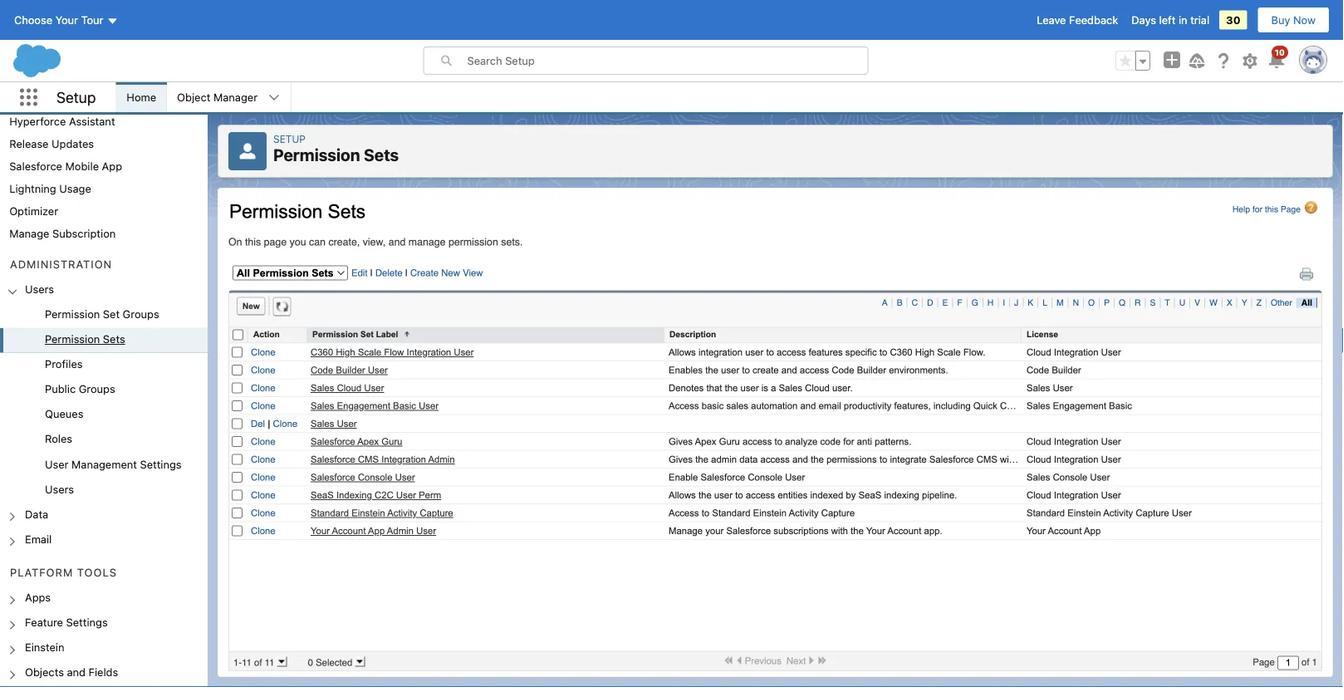 Task type: describe. For each thing, give the bounding box(es) containing it.
users tree item
[[0, 278, 208, 503]]

10
[[1276, 47, 1286, 57]]

updates
[[52, 137, 94, 150]]

buy now button
[[1258, 7, 1331, 33]]

1 vertical spatial users link
[[45, 483, 74, 498]]

setup permission sets
[[273, 133, 399, 165]]

choose your tour
[[14, 14, 103, 26]]

hyperforce assistant
[[9, 115, 115, 127]]

1 horizontal spatial group
[[1116, 51, 1151, 71]]

hyperforce
[[9, 115, 66, 127]]

apps
[[25, 591, 51, 604]]

leave
[[1037, 14, 1067, 26]]

release
[[9, 137, 49, 150]]

administration
[[10, 258, 112, 271]]

leave feedback link
[[1037, 14, 1119, 26]]

einstein link
[[25, 641, 64, 656]]

roles link
[[45, 433, 72, 448]]

feature settings link
[[25, 616, 108, 631]]

Search Setup text field
[[467, 47, 868, 74]]

tools
[[77, 566, 117, 579]]

data link
[[25, 508, 48, 523]]

your
[[55, 14, 78, 26]]

manager
[[214, 91, 258, 103]]

leave feedback
[[1037, 14, 1119, 26]]

salesforce mobile app
[[9, 160, 122, 172]]

permission for permission sets
[[45, 333, 100, 345]]

10 button
[[1267, 46, 1289, 71]]

assistant
[[69, 115, 115, 127]]

setup link
[[273, 133, 306, 145]]

user
[[45, 458, 69, 470]]

objects
[[25, 666, 64, 679]]

1 horizontal spatial groups
[[123, 308, 159, 320]]

queues link
[[45, 408, 83, 423]]

choose
[[14, 14, 52, 26]]

feature settings
[[25, 616, 108, 629]]

lightning usage link
[[9, 182, 91, 194]]

salesforce mobile app link
[[9, 160, 122, 172]]

days
[[1132, 14, 1157, 26]]

permission sets tree item
[[0, 328, 208, 353]]

subscription
[[52, 227, 116, 239]]

public
[[45, 383, 76, 395]]

email link
[[25, 533, 52, 548]]

release updates
[[9, 137, 94, 150]]

objects and fields link
[[25, 666, 118, 681]]

roles
[[45, 433, 72, 445]]

fields
[[89, 666, 118, 679]]

lightning usage
[[9, 182, 91, 194]]

object manager link
[[167, 82, 268, 112]]

setup for setup permission sets
[[273, 133, 306, 145]]

0 horizontal spatial groups
[[79, 383, 115, 395]]

settings inside user management settings link
[[140, 458, 182, 470]]

release updates link
[[9, 137, 94, 150]]

sets inside 'link'
[[103, 333, 125, 345]]

tour
[[81, 14, 103, 26]]

manage subscription link
[[9, 227, 116, 239]]

queues
[[45, 408, 83, 420]]

now
[[1294, 14, 1316, 26]]

email
[[25, 533, 52, 545]]

public groups link
[[45, 383, 115, 398]]

optimizer link
[[9, 204, 58, 217]]

einstein
[[25, 641, 64, 654]]



Task type: locate. For each thing, give the bounding box(es) containing it.
trial
[[1191, 14, 1210, 26]]

0 vertical spatial sets
[[364, 145, 399, 165]]

1 vertical spatial settings
[[66, 616, 108, 629]]

0 vertical spatial groups
[[123, 308, 159, 320]]

feedback
[[1070, 14, 1119, 26]]

groups
[[123, 308, 159, 320], [79, 383, 115, 395]]

set
[[103, 308, 120, 320]]

object
[[177, 91, 211, 103]]

users for top 'users' "link"
[[25, 283, 54, 295]]

user management settings link
[[45, 458, 182, 473]]

and
[[67, 666, 86, 679]]

users down the administration
[[25, 283, 54, 295]]

profiles
[[45, 358, 83, 370]]

users link down the administration
[[25, 283, 54, 298]]

setup
[[57, 88, 96, 106], [273, 133, 306, 145]]

sets
[[364, 145, 399, 165], [103, 333, 125, 345]]

permission up profiles on the bottom left
[[45, 333, 100, 345]]

setup for setup
[[57, 88, 96, 106]]

1 vertical spatial users
[[45, 483, 74, 495]]

30
[[1227, 14, 1241, 26]]

manage
[[9, 227, 49, 239]]

users down "user"
[[45, 483, 74, 495]]

setup tree tree
[[0, 42, 208, 687]]

manage subscription
[[9, 227, 116, 239]]

1 vertical spatial group
[[0, 303, 208, 503]]

1 vertical spatial permission
[[45, 308, 100, 320]]

users inside group
[[45, 483, 74, 495]]

permission inside permission set groups link
[[45, 308, 100, 320]]

0 horizontal spatial setup
[[57, 88, 96, 106]]

sets inside setup permission sets
[[364, 145, 399, 165]]

buy
[[1272, 14, 1291, 26]]

profiles link
[[45, 358, 83, 373]]

hyperforce assistant link
[[9, 115, 115, 127]]

1 horizontal spatial setup
[[273, 133, 306, 145]]

optimizer
[[9, 204, 58, 217]]

days left in trial
[[1132, 14, 1210, 26]]

buy now
[[1272, 14, 1316, 26]]

group containing permission set groups
[[0, 303, 208, 503]]

1 horizontal spatial sets
[[364, 145, 399, 165]]

permission inside permission sets 'link'
[[45, 333, 100, 345]]

lightning
[[9, 182, 56, 194]]

object manager
[[177, 91, 258, 103]]

permission down setup link
[[273, 145, 360, 165]]

0 vertical spatial permission
[[273, 145, 360, 165]]

data
[[25, 508, 48, 520]]

1 vertical spatial sets
[[103, 333, 125, 345]]

objects and fields
[[25, 666, 118, 679]]

settings inside feature settings link
[[66, 616, 108, 629]]

0 vertical spatial users
[[25, 283, 54, 295]]

mobile
[[65, 160, 99, 172]]

public groups
[[45, 383, 115, 395]]

user management settings
[[45, 458, 182, 470]]

usage
[[59, 182, 91, 194]]

permission
[[273, 145, 360, 165], [45, 308, 100, 320], [45, 333, 100, 345]]

0 vertical spatial setup
[[57, 88, 96, 106]]

users link down "user"
[[45, 483, 74, 498]]

group
[[1116, 51, 1151, 71], [0, 303, 208, 503]]

users link
[[25, 283, 54, 298], [45, 483, 74, 498]]

permission up permission sets
[[45, 308, 100, 320]]

groups right the public
[[79, 383, 115, 395]]

permission set groups
[[45, 308, 159, 320]]

left
[[1160, 14, 1176, 26]]

0 horizontal spatial settings
[[66, 616, 108, 629]]

settings right feature
[[66, 616, 108, 629]]

0 horizontal spatial sets
[[103, 333, 125, 345]]

1 vertical spatial setup
[[273, 133, 306, 145]]

0 vertical spatial group
[[1116, 51, 1151, 71]]

users
[[25, 283, 54, 295], [45, 483, 74, 495]]

choose your tour button
[[13, 7, 119, 33]]

setup inside setup permission sets
[[273, 133, 306, 145]]

groups right set
[[123, 308, 159, 320]]

0 vertical spatial settings
[[140, 458, 182, 470]]

permission inside setup permission sets
[[273, 145, 360, 165]]

platform tools
[[10, 566, 117, 579]]

home link
[[117, 82, 166, 112]]

permission sets link
[[45, 333, 125, 348]]

2 vertical spatial permission
[[45, 333, 100, 345]]

1 vertical spatial groups
[[79, 383, 115, 395]]

apps link
[[25, 591, 51, 606]]

settings
[[140, 458, 182, 470], [66, 616, 108, 629]]

1 horizontal spatial settings
[[140, 458, 182, 470]]

platform
[[10, 566, 73, 579]]

permission set groups link
[[45, 308, 159, 323]]

feature
[[25, 616, 63, 629]]

home
[[127, 91, 156, 103]]

permission sets
[[45, 333, 125, 345]]

permission for permission set groups
[[45, 308, 100, 320]]

users for the bottommost 'users' "link"
[[45, 483, 74, 495]]

salesforce
[[9, 160, 62, 172]]

settings right the management
[[140, 458, 182, 470]]

0 horizontal spatial group
[[0, 303, 208, 503]]

management
[[72, 458, 137, 470]]

in
[[1179, 14, 1188, 26]]

app
[[102, 160, 122, 172]]

0 vertical spatial users link
[[25, 283, 54, 298]]



Task type: vqa. For each thing, say whether or not it's contained in the screenshot.
the Sets within Setup Permission Sets
yes



